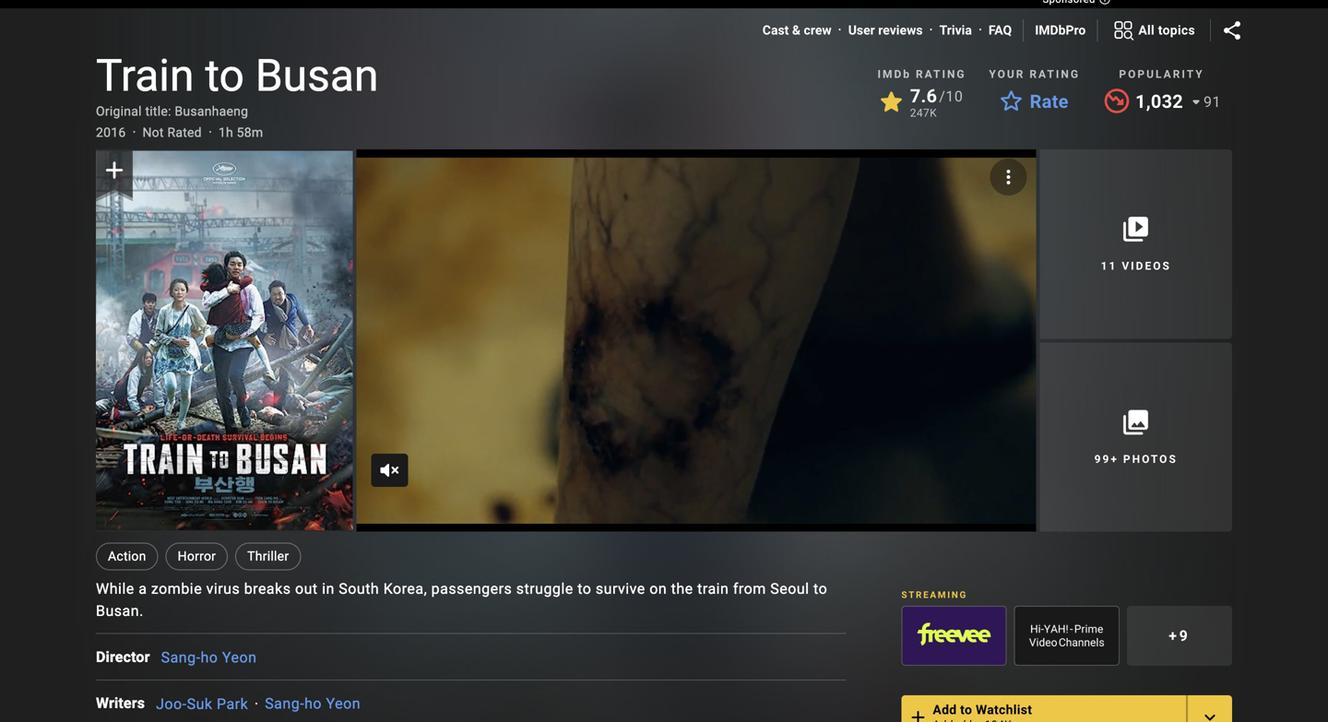 Task type: describe. For each thing, give the bounding box(es) containing it.
trailer for train to busan image
[[356, 149, 1036, 532]]

your rating
[[989, 68, 1080, 81]]

not rated
[[142, 125, 202, 140]]

reviews
[[879, 23, 923, 38]]

train
[[698, 580, 729, 598]]

su-an kim, gong yoo, jung yu-mi, ma dong-seok, sohee, and choi woo-sik in train to busan (2016) image
[[96, 151, 353, 531]]

virus
[[206, 580, 240, 598]]

user reviews
[[848, 23, 923, 38]]

park
[[217, 695, 248, 713]]

1h 58m
[[218, 125, 263, 140]]

1 vertical spatial sang-ho yeon
[[265, 695, 361, 713]]

to inside train to busan original title: busanhaeng
[[205, 50, 244, 101]]

video player application
[[356, 149, 1036, 532]]

photos
[[1124, 453, 1178, 466]]

91
[[1204, 93, 1221, 111]]

original
[[96, 104, 142, 119]]

rating for imdb rating
[[916, 68, 966, 81]]

joo-
[[156, 695, 187, 713]]

99+
[[1095, 453, 1119, 466]]

1 vertical spatial sang-ho yeon button
[[265, 695, 361, 713]]

in
[[322, 580, 335, 598]]

247k
[[910, 107, 937, 119]]

&
[[792, 23, 801, 38]]

rated
[[167, 125, 202, 140]]

trivia
[[940, 23, 972, 38]]

while
[[96, 580, 134, 598]]

popularity
[[1119, 68, 1205, 81]]

share on social media image
[[1221, 19, 1244, 42]]

thriller
[[247, 549, 289, 564]]

to right "seoul"
[[814, 580, 828, 598]]

seoul
[[771, 580, 810, 598]]

horror button
[[166, 543, 228, 571]]

2016 button
[[96, 124, 126, 142]]

1h
[[218, 125, 233, 140]]

see full cast and crew element containing writers
[[96, 692, 156, 715]]

videos
[[1122, 260, 1172, 273]]

user
[[848, 23, 875, 38]]

cast
[[763, 23, 789, 38]]

not rated button
[[142, 124, 202, 142]]

survive
[[596, 580, 646, 598]]

to inside button
[[961, 703, 973, 718]]

2016
[[96, 125, 126, 140]]

video autoplay preference image
[[998, 166, 1020, 188]]

busanhaeng
[[175, 104, 248, 119]]

thriller button
[[235, 543, 301, 571]]

watch train to busan element
[[356, 149, 1036, 532]]

busan.
[[96, 603, 144, 620]]

watch on hi-yah! image
[[1015, 607, 1119, 665]]

from
[[733, 580, 766, 598]]

0 horizontal spatial yeon
[[222, 649, 257, 666]]

add title to another list image
[[1199, 707, 1221, 722]]

0 vertical spatial sang-
[[161, 649, 201, 666]]

while a zombie virus breaks out in south korea, passengers struggle to survive on the train from seoul to busan.
[[96, 580, 828, 620]]

all topics button
[[1098, 16, 1210, 45]]

horror
[[178, 549, 216, 564]]

action
[[108, 549, 146, 564]]

see full cast and crew element containing director
[[96, 646, 161, 668]]

train to busan original title: busanhaeng
[[96, 50, 379, 119]]

58m
[[237, 125, 263, 140]]

crew
[[804, 23, 832, 38]]

suk
[[187, 695, 213, 713]]



Task type: vqa. For each thing, say whether or not it's contained in the screenshot.
Stutz 'button'
no



Task type: locate. For each thing, give the bounding box(es) containing it.
director
[[96, 648, 150, 666]]

joo-suk park button
[[156, 695, 248, 713]]

add image
[[907, 707, 929, 722]]

1 see full cast and crew element from the top
[[96, 646, 161, 668]]

sang-ho yeon button
[[161, 649, 257, 666], [265, 695, 361, 713]]

0 vertical spatial sang-ho yeon
[[161, 649, 257, 666]]

sang-ho yeon button up joo-suk park button
[[161, 649, 257, 666]]

all
[[1139, 22, 1155, 38]]

struggle
[[516, 580, 574, 598]]

0 horizontal spatial ho
[[201, 649, 218, 666]]

ho up joo-suk park button
[[201, 649, 218, 666]]

rating for your rating
[[1030, 68, 1080, 81]]

cast & crew
[[763, 23, 832, 38]]

1,032
[[1136, 91, 1184, 113]]

1 horizontal spatial sang-ho yeon button
[[265, 695, 361, 713]]

add
[[933, 703, 957, 718]]

0 horizontal spatial sang-
[[161, 649, 201, 666]]

breaks
[[244, 580, 291, 598]]

rate button
[[990, 85, 1080, 119]]

sang-ho yeon right park
[[265, 695, 361, 713]]

0 horizontal spatial rating
[[916, 68, 966, 81]]

1 vertical spatial see full cast and crew element
[[96, 692, 156, 715]]

0 vertical spatial see full cast and crew element
[[96, 646, 161, 668]]

1 vertical spatial ho
[[305, 695, 322, 713]]

topics
[[1159, 22, 1196, 38]]

0 vertical spatial sang-ho yeon button
[[161, 649, 257, 666]]

imdbpro button
[[1035, 21, 1086, 40]]

add to watchlist
[[933, 703, 1033, 718]]

sang- right park
[[265, 695, 305, 713]]

2 see full cast and crew element from the top
[[96, 692, 156, 715]]

your
[[989, 68, 1025, 81]]

11
[[1101, 260, 1118, 273]]

rating
[[916, 68, 966, 81], [1030, 68, 1080, 81]]

south
[[339, 580, 379, 598]]

group
[[356, 149, 1036, 532], [96, 149, 353, 532], [902, 606, 1007, 666], [1014, 606, 1120, 666]]

0 vertical spatial yeon
[[222, 649, 257, 666]]

1 horizontal spatial sang-ho yeon
[[265, 695, 361, 713]]

sang-ho yeon button right park
[[265, 695, 361, 713]]

1 vertical spatial yeon
[[326, 695, 361, 713]]

writers
[[96, 695, 145, 712]]

out
[[295, 580, 318, 598]]

the
[[671, 580, 693, 598]]

rating up /
[[916, 68, 966, 81]]

watch on freevee image
[[903, 607, 1006, 665]]

0 horizontal spatial sang-ho yeon
[[161, 649, 257, 666]]

imdbpro
[[1035, 23, 1086, 38]]

0 horizontal spatial sang-ho yeon button
[[161, 649, 257, 666]]

see full cast and crew element down director
[[96, 692, 156, 715]]

imdb
[[878, 68, 911, 81]]

trivia button
[[940, 21, 972, 40]]

volume off image
[[378, 460, 401, 482]]

7.6
[[910, 85, 938, 107]]

to
[[205, 50, 244, 101], [578, 580, 592, 598], [814, 580, 828, 598], [961, 703, 973, 718]]

see full cast and crew element down the busan.
[[96, 646, 161, 668]]

1 rating from the left
[[916, 68, 966, 81]]

on
[[650, 580, 667, 598]]

not
[[142, 125, 164, 140]]

to up busanhaeng at the left top of the page
[[205, 50, 244, 101]]

categories image
[[1113, 19, 1135, 42]]

1 horizontal spatial rating
[[1030, 68, 1080, 81]]

a
[[139, 580, 147, 598]]

user reviews button
[[848, 21, 923, 40]]

1 horizontal spatial yeon
[[326, 695, 361, 713]]

all topics
[[1139, 22, 1196, 38]]

/
[[939, 88, 946, 105]]

joo-suk park
[[156, 695, 248, 713]]

faq button
[[989, 21, 1012, 40]]

watchlist
[[976, 703, 1033, 718]]

zombie
[[151, 580, 202, 598]]

+9 button
[[1127, 606, 1233, 666]]

passengers
[[431, 580, 512, 598]]

to right add
[[961, 703, 973, 718]]

99+ photos
[[1095, 453, 1178, 466]]

sang-ho yeon
[[161, 649, 257, 666], [265, 695, 361, 713]]

cast & crew button
[[763, 21, 832, 40]]

sang-
[[161, 649, 201, 666], [265, 695, 305, 713]]

1 vertical spatial sang-
[[265, 695, 305, 713]]

title:
[[145, 104, 171, 119]]

ho
[[201, 649, 218, 666], [305, 695, 322, 713]]

rating up rate
[[1030, 68, 1080, 81]]

busan
[[255, 50, 379, 101]]

action button
[[96, 543, 158, 571]]

11 videos button
[[1040, 149, 1233, 339]]

99+ photos button
[[1040, 343, 1233, 532]]

arrow drop down image
[[1186, 91, 1208, 113]]

ho right park
[[305, 695, 322, 713]]

faq
[[989, 23, 1012, 38]]

1 horizontal spatial ho
[[305, 695, 322, 713]]

imdb rating
[[878, 68, 966, 81]]

10
[[946, 88, 963, 105]]

11 videos
[[1101, 260, 1172, 273]]

+9
[[1169, 627, 1191, 645]]

yeon
[[222, 649, 257, 666], [326, 695, 361, 713]]

sang-ho yeon up joo-suk park button
[[161, 649, 257, 666]]

sang- up joo-
[[161, 649, 201, 666]]

korea,
[[383, 580, 427, 598]]

2 rating from the left
[[1030, 68, 1080, 81]]

0 vertical spatial ho
[[201, 649, 218, 666]]

to left 'survive'
[[578, 580, 592, 598]]

add to watchlist button
[[902, 696, 1188, 722]]

7.6 / 10 247k
[[910, 85, 963, 119]]

rate
[[1030, 91, 1069, 113]]

1 horizontal spatial sang-
[[265, 695, 305, 713]]

train
[[96, 50, 194, 101]]

see full cast and crew element
[[96, 646, 161, 668], [96, 692, 156, 715]]

streaming
[[902, 590, 968, 601]]



